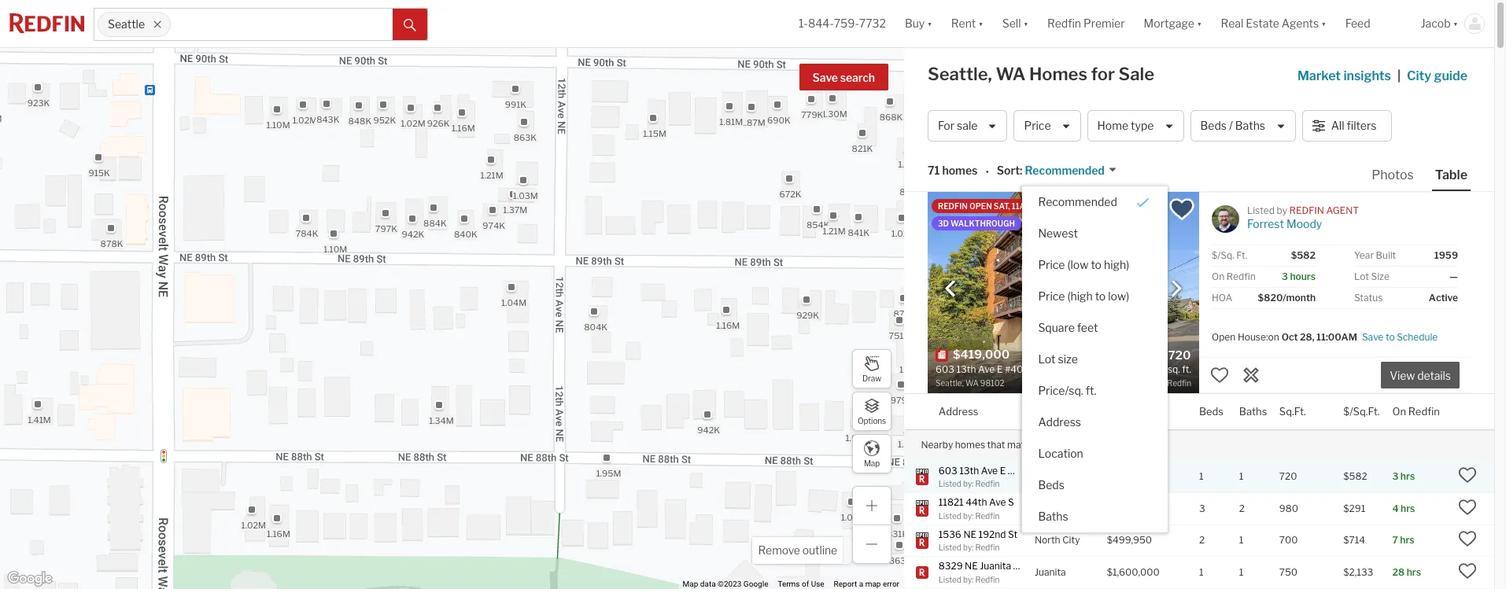 Task type: locate. For each thing, give the bounding box(es) containing it.
1 horizontal spatial map
[[864, 458, 880, 468]]

capitol hill
[[1035, 471, 1082, 483]]

1 vertical spatial 863k
[[889, 556, 912, 567]]

926k
[[427, 118, 449, 129]]

sell ▾
[[1002, 17, 1028, 30]]

recommended up newest button
[[1038, 195, 1117, 208]]

$/sq.ft. button
[[1343, 394, 1380, 430]]

recommended inside dialog
[[1038, 195, 1117, 208]]

view
[[1390, 369, 1415, 383]]

juanita
[[980, 560, 1011, 572], [1035, 566, 1066, 578]]

heading
[[936, 347, 1063, 390]]

map down 1.61m
[[864, 458, 880, 468]]

0 vertical spatial beds button
[[1199, 394, 1224, 430]]

7
[[1392, 535, 1398, 546]]

save
[[813, 71, 838, 84], [1362, 331, 1384, 343]]

location down price/sq.
[[1035, 405, 1077, 417]]

0 horizontal spatial beds button
[[1022, 469, 1168, 501]]

2 vertical spatial price
[[1038, 289, 1065, 303]]

952k
[[373, 115, 396, 126]]

779k
[[801, 109, 823, 121]]

listed down 1536
[[939, 543, 961, 552]]

redfin left premier
[[1047, 17, 1081, 30]]

720
[[1168, 349, 1191, 363], [1279, 471, 1297, 483]]

1 vertical spatial 2
[[1199, 535, 1205, 546]]

4 ▾ from the left
[[1197, 17, 1202, 30]]

on down the view
[[1392, 405, 1406, 417]]

location button
[[1035, 394, 1077, 430], [1022, 438, 1168, 469]]

favorite this home image
[[1210, 366, 1229, 385], [1458, 466, 1477, 485], [1458, 498, 1477, 517], [1458, 562, 1477, 581]]

1 vertical spatial location
[[1038, 447, 1083, 460]]

0 vertical spatial recommended button
[[1022, 163, 1117, 178]]

price left (high
[[1038, 289, 1065, 303]]

feed
[[1345, 17, 1370, 30]]

redfin inside listed by redfin agent forrest moody
[[1289, 205, 1324, 216]]

1 horizontal spatial beds button
[[1199, 394, 1224, 430]]

by: down 44th
[[963, 511, 974, 521]]

5 ▾ from the left
[[1321, 17, 1326, 30]]

for
[[938, 119, 955, 132]]

beds for beds / baths
[[1200, 119, 1227, 132]]

2 recommended button from the top
[[1022, 186, 1168, 218]]

price down seattle, wa homes for sale
[[1024, 119, 1051, 132]]

ave
[[981, 465, 998, 476], [989, 497, 1006, 508]]

None search field
[[171, 9, 393, 40]]

3 ▾ from the left
[[1023, 17, 1028, 30]]

13th
[[959, 465, 979, 476]]

city right north
[[1062, 535, 1080, 546]]

3d
[[938, 219, 949, 228]]

city guide link
[[1407, 67, 1471, 86]]

0 horizontal spatial $582
[[1291, 249, 1316, 261]]

ave for 13th
[[981, 465, 998, 476]]

submit search image
[[404, 19, 416, 31]]

redfin inside 1536 ne 192nd st listed by: redfin
[[975, 543, 1000, 552]]

hrs right 28 at the bottom of the page
[[1407, 566, 1421, 578]]

3 for 3 hours
[[1282, 271, 1288, 282]]

0 horizontal spatial 2
[[1199, 535, 1205, 546]]

1 vertical spatial ft.
[[1182, 363, 1191, 375]]

1.07m
[[841, 512, 865, 523]]

4 by: from the top
[[963, 575, 974, 584]]

by: down '1536 ne 192nd st' link
[[963, 543, 974, 552]]

baths button up $499,950
[[1022, 501, 1168, 532]]

1 horizontal spatial 1.02m
[[292, 115, 317, 126]]

oct
[[1282, 331, 1298, 343]]

location button up hill
[[1022, 438, 1168, 469]]

1 horizontal spatial city
[[1407, 68, 1431, 83]]

1 vertical spatial recommended button
[[1022, 186, 1168, 218]]

2 horizontal spatial 1.02m
[[400, 118, 425, 129]]

2 by: from the top
[[963, 511, 974, 521]]

1 horizontal spatial 1.21m
[[822, 226, 845, 237]]

821k
[[851, 143, 873, 154]]

991k
[[505, 99, 526, 110]]

▾ right rent
[[978, 17, 983, 30]]

listed up forrest
[[1247, 205, 1275, 216]]

0 vertical spatial 863k
[[513, 132, 536, 143]]

recommended for 2nd recommended button from the bottom of the page
[[1025, 164, 1105, 177]]

city
[[1407, 68, 1431, 83], [1062, 535, 1080, 546]]

751k
[[888, 330, 909, 341]]

baths button down x-out this home icon
[[1239, 394, 1267, 430]]

1 vertical spatial ne
[[965, 560, 978, 572]]

schedule
[[1397, 331, 1438, 343]]

0 vertical spatial save
[[813, 71, 838, 84]]

0 vertical spatial ne
[[963, 528, 977, 540]]

redfin down 192nd
[[975, 543, 1000, 552]]

1 ▾ from the left
[[927, 17, 932, 30]]

0 horizontal spatial save
[[813, 71, 838, 84]]

1 vertical spatial to
[[1095, 289, 1106, 303]]

979k
[[890, 395, 913, 406]]

1 horizontal spatial on
[[1392, 405, 1406, 417]]

google image
[[4, 569, 56, 589]]

redfin inside 11821 44th ave s listed by: redfin
[[975, 511, 1000, 521]]

hrs right the 4
[[1401, 503, 1415, 515]]

hrs for 7 hrs
[[1400, 535, 1415, 546]]

options button
[[852, 392, 892, 431]]

ave left "s" at the right bottom of page
[[989, 497, 1006, 508]]

ft. right $/sq. at the top
[[1236, 249, 1247, 261]]

rent ▾
[[951, 17, 983, 30]]

redfin up 3d
[[938, 201, 968, 211]]

on inside button
[[1392, 405, 1406, 417]]

1 horizontal spatial 942k
[[697, 425, 720, 436]]

homes for 71
[[942, 164, 978, 177]]

your
[[1037, 439, 1057, 451]]

0 vertical spatial recommended
[[1025, 164, 1105, 177]]

0 vertical spatial ave
[[981, 465, 998, 476]]

on redfin down view details
[[1392, 405, 1440, 417]]

location button up your
[[1035, 394, 1077, 430]]

192nd
[[979, 528, 1006, 540]]

buy ▾
[[905, 17, 932, 30]]

1 vertical spatial on
[[1392, 405, 1406, 417]]

by: inside 1536 ne 192nd st listed by: redfin
[[963, 543, 974, 552]]

agent
[[1326, 205, 1359, 216]]

1 horizontal spatial 863k
[[889, 556, 912, 567]]

942k
[[401, 229, 424, 240], [697, 425, 720, 436]]

forrest moody link
[[1247, 217, 1322, 231]]

1 vertical spatial baths button
[[1022, 501, 1168, 532]]

▾ right buy
[[927, 17, 932, 30]]

on redfin down $/sq. ft.
[[1212, 271, 1256, 282]]

1.10m
[[266, 120, 290, 131], [323, 244, 347, 255]]

0 vertical spatial 2
[[1239, 503, 1245, 515]]

to left low)
[[1095, 289, 1106, 303]]

to right (low
[[1091, 258, 1102, 271]]

(low
[[1067, 258, 1089, 271]]

0 horizontal spatial lot
[[1038, 352, 1056, 366]]

homes inside 71 homes •
[[942, 164, 978, 177]]

by: down 8329 ne juanita dr "link"
[[963, 575, 974, 584]]

1 vertical spatial 1.21m
[[822, 226, 845, 237]]

ne for 8329
[[965, 560, 978, 572]]

homes up 13th
[[955, 439, 985, 451]]

homes right 71
[[942, 164, 978, 177]]

by: down 13th
[[963, 479, 974, 489]]

lot for lot size
[[1354, 271, 1369, 282]]

on redfin
[[1212, 271, 1256, 282], [1392, 405, 1440, 417]]

863k down 991k
[[513, 132, 536, 143]]

beds button down open
[[1199, 394, 1224, 430]]

view details
[[1390, 369, 1451, 383]]

ne right 1536
[[963, 528, 977, 540]]

baths up north city
[[1038, 510, 1068, 523]]

outline
[[802, 544, 837, 557]]

juanita down north
[[1035, 566, 1066, 578]]

0 horizontal spatial 1.21m
[[480, 170, 503, 181]]

favorite this home image for $582
[[1458, 466, 1477, 485]]

recommended up the 1pm
[[1025, 164, 1105, 177]]

lot for lot size
[[1038, 352, 1056, 366]]

listed down "603"
[[939, 479, 961, 489]]

redfin down the 11821 44th ave s link
[[975, 511, 1000, 521]]

1 vertical spatial map
[[683, 580, 698, 589]]

1 vertical spatial homes
[[955, 439, 985, 451]]

google
[[744, 580, 768, 589]]

0 horizontal spatial 3
[[1199, 503, 1205, 515]]

0 horizontal spatial on redfin
[[1212, 271, 1256, 282]]

address up your
[[1038, 415, 1081, 429]]

1.21m for 1.21m 1.37m
[[480, 170, 503, 181]]

city right |
[[1407, 68, 1431, 83]]

ne inside 8329 ne juanita dr listed by: redfin
[[965, 560, 978, 572]]

0 horizontal spatial juanita
[[980, 560, 1011, 572]]

750
[[1279, 566, 1298, 578]]

974k
[[482, 220, 505, 231]]

north
[[1035, 535, 1060, 546]]

baths down x-out this home icon
[[1239, 405, 1267, 417]]

price left (low
[[1038, 258, 1065, 271]]

0 horizontal spatial 1.10m
[[266, 120, 290, 131]]

1 horizontal spatial baths button
[[1239, 394, 1267, 430]]

28,
[[1300, 331, 1315, 343]]

ft. inside 720 sq. ft.
[[1182, 363, 1191, 375]]

status
[[1354, 292, 1383, 304]]

ne inside 1536 ne 192nd st listed by: redfin
[[963, 528, 977, 540]]

sq.ft. button
[[1279, 394, 1306, 430]]

beds up tukwila
[[1038, 478, 1065, 492]]

980
[[1279, 503, 1298, 515]]

redfin down view details
[[1408, 405, 1440, 417]]

1.21m left '841k'
[[822, 226, 845, 237]]

1.21m for 1.21m
[[822, 226, 845, 237]]

market insights link
[[1297, 51, 1391, 86]]

listed inside 1536 ne 192nd st listed by: redfin
[[939, 543, 961, 552]]

2 left 980
[[1239, 503, 1245, 515]]

0 vertical spatial price
[[1024, 119, 1051, 132]]

1 vertical spatial lot
[[1038, 352, 1056, 366]]

ne right 8329
[[965, 560, 978, 572]]

11821 44th ave s listed by: redfin
[[939, 497, 1014, 521]]

720 up sq.
[[1168, 349, 1191, 363]]

720 up 980
[[1279, 471, 1297, 483]]

1 vertical spatial beds button
[[1022, 469, 1168, 501]]

0 horizontal spatial redfin
[[938, 201, 968, 211]]

lot inside button
[[1038, 352, 1056, 366]]

720 for 720
[[1279, 471, 1297, 483]]

1 horizontal spatial 1.10m
[[323, 244, 347, 255]]

listed for juanita
[[939, 575, 961, 584]]

0 vertical spatial lot
[[1354, 271, 1369, 282]]

map left data
[[683, 580, 698, 589]]

beds inside dialog
[[1038, 478, 1065, 492]]

1 horizontal spatial redfin
[[1289, 205, 1324, 216]]

884k
[[423, 218, 446, 229]]

map inside "button"
[[864, 458, 880, 468]]

1 for 750
[[1239, 566, 1244, 578]]

ft. right sq.
[[1182, 363, 1191, 375]]

homes for nearby
[[955, 439, 985, 451]]

hrs right 7 at the right bottom of page
[[1400, 535, 1415, 546]]

address button up criteria
[[1022, 407, 1168, 438]]

1 vertical spatial beds
[[1199, 405, 1224, 417]]

—
[[1450, 271, 1458, 282]]

2 vertical spatial baths
[[1038, 510, 1068, 523]]

▾ right sell
[[1023, 17, 1028, 30]]

recommended for second recommended button
[[1038, 195, 1117, 208]]

▾ right the agents
[[1321, 17, 1326, 30]]

1-844-759-7732 link
[[799, 17, 886, 30]]

redfin inside 8329 ne juanita dr listed by: redfin
[[975, 575, 1000, 584]]

by: inside 8329 ne juanita dr listed by: redfin
[[963, 575, 974, 584]]

0 horizontal spatial 720
[[1168, 349, 1191, 363]]

ave for 44th
[[989, 497, 1006, 508]]

listed down 11821
[[939, 511, 961, 521]]

by: inside 11821 44th ave s listed by: redfin
[[963, 511, 974, 521]]

hrs
[[1401, 471, 1415, 483], [1401, 503, 1415, 515], [1400, 535, 1415, 546], [1407, 566, 1421, 578]]

2 vertical spatial beds
[[1038, 478, 1065, 492]]

map for map
[[864, 458, 880, 468]]

923k
[[27, 97, 49, 108]]

recommended button up the 1pm
[[1022, 163, 1117, 178]]

1.21m inside 1.21m 1.37m
[[480, 170, 503, 181]]

beds left /
[[1200, 119, 1227, 132]]

1 horizontal spatial address
[[1038, 415, 1081, 429]]

0 vertical spatial homes
[[942, 164, 978, 177]]

hrs up 4 hrs
[[1401, 471, 1415, 483]]

0 vertical spatial map
[[864, 458, 880, 468]]

▾ right jacob
[[1453, 17, 1458, 30]]

1 vertical spatial 3
[[1392, 471, 1399, 483]]

1 by: from the top
[[963, 479, 974, 489]]

listed inside listed by redfin agent forrest moody
[[1247, 205, 1275, 216]]

criteria
[[1059, 439, 1090, 451]]

beds down open
[[1199, 405, 1224, 417]]

market insights | city guide
[[1297, 68, 1468, 83]]

price (low to high)
[[1038, 258, 1129, 271]]

1 vertical spatial $582
[[1343, 471, 1367, 483]]

baths
[[1235, 119, 1265, 132], [1239, 405, 1267, 417], [1038, 510, 1068, 523]]

listed inside 8329 ne juanita dr listed by: redfin
[[939, 575, 961, 584]]

on up hoa
[[1212, 271, 1225, 282]]

location up capitol hill
[[1038, 447, 1083, 460]]

1 vertical spatial ave
[[989, 497, 1006, 508]]

estate
[[1246, 17, 1279, 30]]

favorite this home image for $291
[[1458, 498, 1477, 517]]

863k up error
[[889, 556, 912, 567]]

beds button
[[1199, 394, 1224, 430], [1022, 469, 1168, 501]]

▾ right mortgage
[[1197, 17, 1202, 30]]

wa
[[996, 64, 1026, 84]]

0 horizontal spatial 1.02m
[[241, 520, 266, 531]]

0 vertical spatial 1.10m
[[266, 120, 290, 131]]

to left schedule
[[1386, 331, 1395, 343]]

listed down 8329
[[939, 575, 961, 584]]

0 vertical spatial 942k
[[401, 229, 424, 240]]

$582 up $291
[[1343, 471, 1367, 483]]

listed inside 11821 44th ave s listed by: redfin
[[939, 511, 961, 521]]

1 vertical spatial 1.10m
[[323, 244, 347, 255]]

price for price (high to low)
[[1038, 289, 1065, 303]]

1536 ne 192nd st link
[[939, 528, 1020, 541]]

$582 up hours
[[1291, 249, 1316, 261]]

baths inside button
[[1235, 119, 1265, 132]]

3 by: from the top
[[963, 543, 974, 552]]

redfin up moody
[[1289, 205, 1324, 216]]

price inside 'price' button
[[1024, 119, 1051, 132]]

0 horizontal spatial city
[[1062, 535, 1080, 546]]

baths right /
[[1235, 119, 1265, 132]]

ave left 'e' at the right of the page
[[981, 465, 998, 476]]

hoa
[[1212, 292, 1232, 304]]

address up nearby
[[939, 405, 978, 417]]

1.21m 1.37m
[[480, 170, 527, 216]]

ave inside "603 13th ave e #4001 listed by: redfin"
[[981, 465, 998, 476]]

save right 11:00am
[[1362, 331, 1384, 343]]

address button up nearby
[[939, 394, 978, 430]]

juanita left dr
[[980, 560, 1011, 572]]

1 horizontal spatial ft.
[[1236, 249, 1247, 261]]

0 horizontal spatial address button
[[939, 394, 978, 430]]

0 horizontal spatial 863k
[[513, 132, 536, 143]]

1 horizontal spatial 720
[[1279, 471, 1297, 483]]

save left search
[[813, 71, 838, 84]]

1 for 700
[[1239, 535, 1244, 546]]

mortgage ▾
[[1144, 17, 1202, 30]]

0 vertical spatial location button
[[1035, 394, 1077, 430]]

0 vertical spatial beds
[[1200, 119, 1227, 132]]

redfin down 603 13th ave e #4001 link
[[975, 479, 1000, 489]]

2 ▾ from the left
[[978, 17, 983, 30]]

11am
[[1012, 201, 1033, 211]]

ne for 1536
[[963, 528, 977, 540]]

on
[[1268, 331, 1279, 343]]

0 vertical spatial 3
[[1282, 271, 1288, 282]]

6 ▾ from the left
[[1453, 17, 1458, 30]]

0 vertical spatial 1.21m
[[480, 170, 503, 181]]

beds button down criteria
[[1022, 469, 1168, 501]]

1 horizontal spatial 3
[[1282, 271, 1288, 282]]

759-
[[834, 17, 859, 30]]

0 horizontal spatial map
[[683, 580, 698, 589]]

all filters
[[1331, 119, 1377, 132]]

1 vertical spatial 720
[[1279, 471, 1297, 483]]

1 vertical spatial city
[[1062, 535, 1080, 546]]

ave inside 11821 44th ave s listed by: redfin
[[989, 497, 1006, 508]]

0 vertical spatial to
[[1091, 258, 1102, 271]]

to
[[1091, 258, 1102, 271], [1095, 289, 1106, 303], [1386, 331, 1395, 343]]

by: inside "603 13th ave e #4001 listed by: redfin"
[[963, 479, 974, 489]]

3 hours
[[1282, 271, 1316, 282]]

hrs for 28 hrs
[[1407, 566, 1421, 578]]

sell
[[1002, 17, 1021, 30]]

premier
[[1084, 17, 1125, 30]]

redfin down 8329 ne juanita dr "link"
[[975, 575, 1000, 584]]

dialog containing recommended
[[1022, 186, 1168, 532]]

▾ for jacob ▾
[[1453, 17, 1458, 30]]

929k
[[796, 310, 819, 321]]

size
[[1371, 271, 1390, 282]]

2 right $499,950
[[1199, 535, 1205, 546]]

1.21m
[[480, 170, 503, 181], [822, 226, 845, 237]]

recommended button up newest
[[1022, 186, 1168, 218]]

remove seattle image
[[152, 20, 162, 29]]

1 recommended button from the top
[[1022, 163, 1117, 178]]

1.21m up 1.37m
[[480, 170, 503, 181]]

0 vertical spatial city
[[1407, 68, 1431, 83]]

search
[[840, 71, 875, 84]]

terms of use link
[[778, 580, 824, 589]]

720 inside 720 sq. ft.
[[1168, 349, 1191, 363]]

$2,133
[[1343, 566, 1373, 578]]

use
[[811, 580, 824, 589]]

1-
[[799, 17, 808, 30]]

seattle
[[108, 18, 145, 31]]

0 vertical spatial 720
[[1168, 349, 1191, 363]]

(high
[[1067, 289, 1093, 303]]

open house: on oct 28, 11:00am save to schedule
[[1212, 331, 1438, 343]]

1.30m
[[822, 108, 847, 119]]

by: for 11821
[[963, 511, 974, 521]]

/
[[1229, 119, 1233, 132]]

1 vertical spatial price
[[1038, 258, 1065, 271]]

672k
[[779, 189, 801, 200]]

nearby homes that match your criteria
[[921, 439, 1090, 451]]

dialog
[[1022, 186, 1168, 532]]

1 horizontal spatial lot
[[1354, 271, 1369, 282]]

1 horizontal spatial on redfin
[[1392, 405, 1440, 417]]

0 horizontal spatial ft.
[[1182, 363, 1191, 375]]



Task type: vqa. For each thing, say whether or not it's contained in the screenshot.
Share "button"
no



Task type: describe. For each thing, give the bounding box(es) containing it.
©2023
[[718, 580, 742, 589]]

juanita inside 8329 ne juanita dr listed by: redfin
[[980, 560, 1011, 572]]

terms
[[778, 580, 800, 589]]

0 horizontal spatial address
[[939, 405, 978, 417]]

804k
[[584, 322, 607, 333]]

603 13th ave e #4001 link
[[939, 465, 1037, 478]]

0 vertical spatial on
[[1212, 271, 1225, 282]]

1.37m
[[503, 204, 527, 216]]

1.15m
[[643, 128, 666, 139]]

rent ▾ button
[[951, 0, 983, 47]]

0 vertical spatial $582
[[1291, 249, 1316, 261]]

seattle, wa homes for sale
[[928, 64, 1154, 84]]

▾ for sell ▾
[[1023, 17, 1028, 30]]

$1,600,000
[[1107, 566, 1160, 578]]

sat,
[[994, 201, 1010, 211]]

by: for 1536
[[963, 543, 974, 552]]

terms of use
[[778, 580, 824, 589]]

mortgage ▾ button
[[1144, 0, 1202, 47]]

all
[[1331, 119, 1344, 132]]

favorite this home image
[[1458, 530, 1477, 549]]

1 horizontal spatial address button
[[1022, 407, 1168, 438]]

table button
[[1432, 167, 1471, 191]]

4
[[1392, 503, 1399, 515]]

beds / baths
[[1200, 119, 1265, 132]]

favorite button image
[[1169, 196, 1195, 223]]

open
[[969, 201, 992, 211]]

797k
[[375, 224, 397, 235]]

1 for 720
[[1239, 471, 1244, 483]]

listed inside "603 13th ave e #4001 listed by: redfin"
[[939, 479, 961, 489]]

11:00am
[[1317, 331, 1357, 343]]

2 vertical spatial to
[[1386, 331, 1395, 343]]

square feet button
[[1022, 312, 1168, 344]]

forrest moody image
[[1202, 205, 1245, 249]]

listed for north city
[[939, 543, 961, 552]]

871k
[[893, 309, 914, 320]]

draw
[[862, 373, 881, 383]]

redfin down $/sq. ft.
[[1227, 271, 1256, 282]]

baths inside dialog
[[1038, 510, 1068, 523]]

1 vertical spatial save
[[1362, 331, 1384, 343]]

buy ▾ button
[[895, 0, 942, 47]]

data
[[700, 580, 716, 589]]

3 hrs
[[1392, 471, 1415, 483]]

redfin inside button
[[1047, 17, 1081, 30]]

:
[[1020, 164, 1022, 177]]

for sale
[[938, 119, 978, 132]]

1 vertical spatial 942k
[[697, 425, 720, 436]]

built
[[1376, 249, 1396, 261]]

save inside save search button
[[813, 71, 838, 84]]

1 horizontal spatial juanita
[[1035, 566, 1066, 578]]

price for price
[[1024, 119, 1051, 132]]

hrs for 4 hrs
[[1401, 503, 1415, 515]]

type
[[1131, 119, 1154, 132]]

hours
[[1290, 271, 1316, 282]]

feed button
[[1336, 0, 1411, 47]]

0 vertical spatial location
[[1035, 405, 1077, 417]]

2 vertical spatial 3
[[1199, 503, 1205, 515]]

walkthrough
[[951, 219, 1015, 228]]

map for map data ©2023 google
[[683, 580, 698, 589]]

location inside button
[[1038, 447, 1083, 460]]

map region
[[0, 0, 961, 589]]

784k
[[295, 228, 318, 239]]

$/sq.ft.
[[1343, 405, 1380, 417]]

▾ for mortgage ▾
[[1197, 17, 1202, 30]]

price button
[[1014, 110, 1081, 142]]

beds for rightmost beds button
[[1199, 405, 1224, 417]]

table
[[1435, 168, 1468, 183]]

by: for 8329
[[963, 575, 974, 584]]

redfin inside "603 13th ave e #4001 listed by: redfin"
[[975, 479, 1000, 489]]

buy ▾ button
[[905, 0, 932, 47]]

that
[[987, 439, 1005, 451]]

1 vertical spatial on redfin
[[1392, 405, 1440, 417]]

photo of 603 13th ave e #4001, seattle, wa 98102 image
[[928, 192, 1199, 393]]

1 horizontal spatial $582
[[1343, 471, 1367, 483]]

1.87m
[[740, 117, 765, 128]]

sort :
[[997, 164, 1022, 177]]

ft.
[[1086, 384, 1096, 397]]

buy
[[905, 17, 925, 30]]

dr
[[1013, 560, 1024, 572]]

0 horizontal spatial baths button
[[1022, 501, 1168, 532]]

8329 ne juanita dr listed by: redfin
[[939, 560, 1024, 584]]

0 vertical spatial ft.
[[1236, 249, 1247, 261]]

favorite button checkbox
[[1169, 196, 1195, 223]]

sq.ft.
[[1279, 405, 1306, 417]]

save search
[[813, 71, 875, 84]]

sq.
[[1168, 363, 1180, 375]]

840k
[[454, 229, 477, 240]]

1536 ne 192nd st listed by: redfin
[[939, 528, 1017, 552]]

view details link
[[1381, 360, 1460, 389]]

720 sq. ft.
[[1168, 349, 1191, 375]]

0 vertical spatial on redfin
[[1212, 271, 1256, 282]]

of
[[802, 580, 809, 589]]

to for low)
[[1095, 289, 1106, 303]]

listed by redfin agent forrest moody
[[1247, 205, 1359, 231]]

price/sq. ft.
[[1038, 384, 1096, 397]]

report a map error
[[834, 580, 899, 589]]

1 vertical spatial baths
[[1239, 405, 1267, 417]]

guide
[[1434, 68, 1468, 83]]

real
[[1221, 17, 1244, 30]]

lot size
[[1038, 352, 1078, 366]]

$714
[[1343, 535, 1365, 546]]

|
[[1397, 68, 1401, 83]]

error
[[883, 580, 899, 589]]

$291
[[1343, 503, 1365, 515]]

price for price (low to high)
[[1038, 258, 1065, 271]]

open
[[1212, 331, 1236, 343]]

sort
[[997, 164, 1020, 177]]

homes
[[1029, 64, 1087, 84]]

rent ▾ button
[[942, 0, 993, 47]]

beds / baths button
[[1190, 110, 1296, 142]]

71 homes •
[[928, 164, 989, 178]]

listed for tukwila
[[939, 511, 961, 521]]

3 for 3 hrs
[[1392, 471, 1399, 483]]

0 horizontal spatial 942k
[[401, 229, 424, 240]]

photos
[[1372, 168, 1414, 183]]

to for high)
[[1091, 258, 1102, 271]]

st
[[1008, 528, 1017, 540]]

s
[[1008, 497, 1014, 508]]

address inside button
[[1038, 415, 1081, 429]]

mortgage ▾ button
[[1134, 0, 1211, 47]]

favorite this home image for $2,133
[[1458, 562, 1477, 581]]

year built
[[1354, 249, 1396, 261]]

0 vertical spatial baths button
[[1239, 394, 1267, 430]]

redfin inside redfin open sat, 11am to 1pm 3d walkthrough
[[938, 201, 968, 211]]

home
[[1097, 119, 1128, 132]]

854k
[[806, 220, 829, 231]]

previous button image
[[943, 281, 958, 296]]

1 horizontal spatial 2
[[1239, 503, 1245, 515]]

▾ for rent ▾
[[978, 17, 983, 30]]

next button image
[[1169, 281, 1184, 296]]

1 vertical spatial location button
[[1022, 438, 1168, 469]]

report a map error link
[[834, 580, 899, 589]]

720 for 720 sq. ft.
[[1168, 349, 1191, 363]]

redfin inside button
[[1408, 405, 1440, 417]]

jacob
[[1421, 17, 1451, 30]]

1.01m
[[891, 228, 915, 239]]

$499,950
[[1107, 535, 1152, 546]]

for
[[1091, 64, 1115, 84]]

▾ for buy ▾
[[927, 17, 932, 30]]

28 hrs
[[1392, 566, 1421, 578]]

hrs for 3 hrs
[[1401, 471, 1415, 483]]

x-out this home image
[[1242, 366, 1261, 385]]

price (low to high) button
[[1022, 249, 1168, 281]]

by
[[1277, 205, 1287, 216]]

real estate agents ▾ button
[[1211, 0, 1336, 47]]



